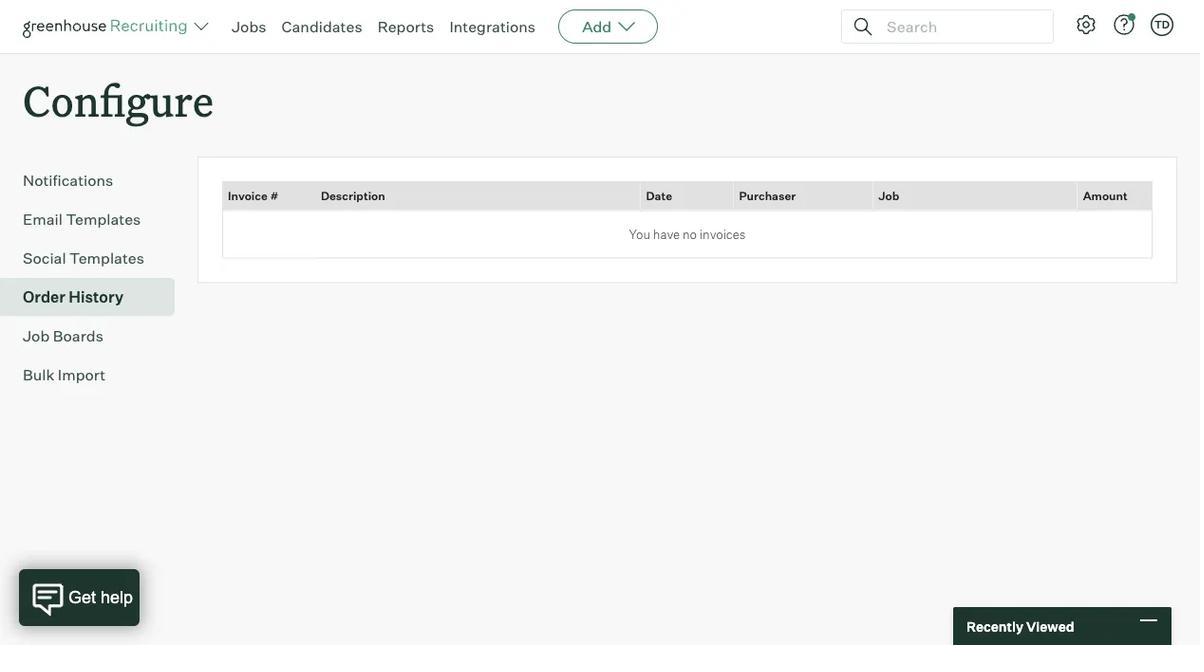Task type: vqa. For each thing, say whether or not it's contained in the screenshot.
fill's Average time to
no



Task type: describe. For each thing, give the bounding box(es) containing it.
order history
[[23, 288, 124, 307]]

candidates link
[[282, 17, 363, 36]]

have
[[653, 227, 680, 242]]

jobs
[[232, 17, 266, 36]]

td button
[[1151, 13, 1174, 36]]

invoice #
[[228, 189, 279, 203]]

boards
[[53, 327, 103, 346]]

job for job
[[879, 189, 900, 203]]

history
[[69, 288, 124, 307]]

bulk import
[[23, 366, 106, 385]]

candidates
[[282, 17, 363, 36]]

reports
[[378, 17, 434, 36]]

social templates link
[[23, 247, 167, 270]]

social
[[23, 249, 66, 268]]

templates for email templates
[[66, 210, 141, 229]]

bulk
[[23, 366, 54, 385]]

email templates
[[23, 210, 141, 229]]

td button
[[1147, 9, 1178, 40]]

description
[[321, 189, 385, 203]]

amount
[[1083, 189, 1128, 203]]

td
[[1155, 18, 1170, 31]]

you
[[629, 227, 651, 242]]

import
[[58, 366, 106, 385]]

no
[[683, 227, 697, 242]]

#
[[270, 189, 279, 203]]

templates for social templates
[[69, 249, 144, 268]]



Task type: locate. For each thing, give the bounding box(es) containing it.
invoices
[[700, 227, 746, 242]]

recently viewed
[[967, 619, 1075, 635]]

notifications link
[[23, 169, 167, 192]]

social templates
[[23, 249, 144, 268]]

greenhouse recruiting image
[[23, 15, 194, 38]]

invoice
[[228, 189, 268, 203]]

jobs link
[[232, 17, 266, 36]]

you have no invoices
[[629, 227, 746, 242]]

integrations
[[450, 17, 536, 36]]

notifications
[[23, 171, 113, 190]]

order
[[23, 288, 66, 307]]

integrations link
[[450, 17, 536, 36]]

templates up "social templates" link on the left of the page
[[66, 210, 141, 229]]

configure image
[[1075, 13, 1098, 36]]

email
[[23, 210, 63, 229]]

date
[[646, 189, 673, 203]]

viewed
[[1027, 619, 1075, 635]]

bulk import link
[[23, 364, 167, 387]]

purchaser
[[739, 189, 796, 203]]

job
[[879, 189, 900, 203], [23, 327, 50, 346]]

job for job boards
[[23, 327, 50, 346]]

0 horizontal spatial job
[[23, 327, 50, 346]]

add button
[[559, 9, 658, 44]]

0 vertical spatial templates
[[66, 210, 141, 229]]

add
[[582, 17, 612, 36]]

reports link
[[378, 17, 434, 36]]

email templates link
[[23, 208, 167, 231]]

recently
[[967, 619, 1024, 635]]

0 vertical spatial job
[[879, 189, 900, 203]]

Search text field
[[882, 13, 1036, 40]]

configure
[[23, 72, 214, 128]]

order history link
[[23, 286, 167, 309]]

1 vertical spatial job
[[23, 327, 50, 346]]

job boards
[[23, 327, 103, 346]]

job boards link
[[23, 325, 167, 348]]

templates
[[66, 210, 141, 229], [69, 249, 144, 268]]

1 vertical spatial templates
[[69, 249, 144, 268]]

1 horizontal spatial job
[[879, 189, 900, 203]]

templates up history at top
[[69, 249, 144, 268]]



